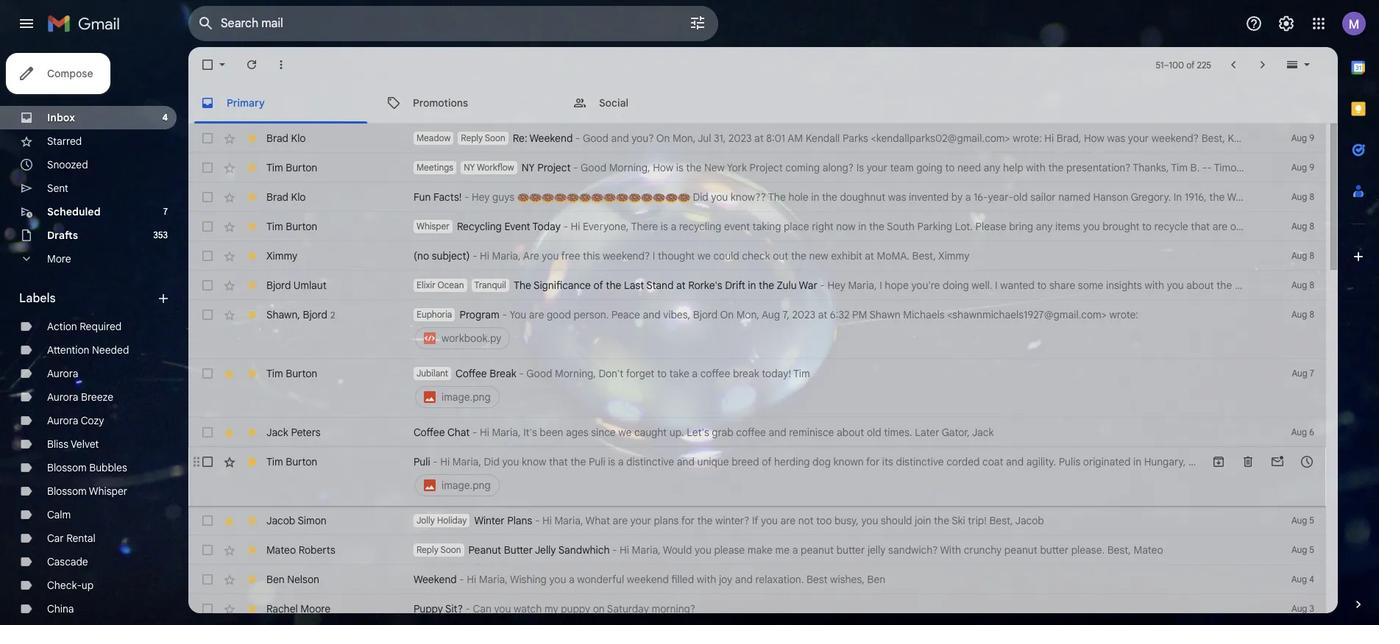 Task type: describe. For each thing, give the bounding box(es) containing it.
0 horizontal spatial mon,
[[673, 132, 696, 145]]

corded
[[947, 456, 980, 469]]

jolly holiday winter plans - hi maria, what are your plans for the winter? if you are not too busy, you should join the ski trip! best, jacob
[[417, 515, 1044, 528]]

jelly
[[868, 544, 886, 557]]

3 8 from the top
[[1310, 250, 1315, 261]]

reply for reply soon
[[461, 132, 483, 144]]

5 8 from the top
[[1310, 309, 1315, 320]]

main menu image
[[18, 15, 35, 32]]

10 row from the top
[[188, 448, 1348, 506]]

inbox
[[47, 111, 75, 124]]

row containing mateo roberts
[[188, 536, 1326, 565]]

too
[[816, 515, 832, 528]]

winter
[[474, 515, 505, 528]]

7 🍩 image from the left
[[678, 192, 690, 204]]

compose button
[[6, 53, 111, 94]]

3 row from the top
[[188, 183, 1379, 212]]

the left winter?
[[697, 515, 713, 528]]

5 🍩 image from the left
[[641, 192, 653, 204]]

burton down primary tab
[[286, 161, 317, 174]]

attention needed link
[[47, 344, 129, 357]]

1 horizontal spatial your
[[867, 161, 888, 174]]

burton down peters on the bottom
[[286, 456, 317, 469]]

ny for ny project - good morning, how is the new york project coming along? is your team going to need any help with the presentation? thanks, tim b. -- timothy burton graveyard adventur
[[522, 161, 535, 174]]

1 vertical spatial mon,
[[737, 308, 760, 322]]

wishes,
[[830, 573, 865, 587]]

are left not
[[781, 515, 796, 528]]

winter?
[[716, 515, 750, 528]]

sandwhich
[[558, 544, 610, 557]]

1 horizontal spatial with
[[1026, 161, 1046, 174]]

1 jacob from the left
[[266, 515, 295, 528]]

2 puli from the left
[[589, 456, 606, 469]]

whisper recycling event today - hi everyone, there is a recycling event taking place right now in the south parking lot. please bring any items you brought to recycle that are on the approved list of recyclabl
[[417, 220, 1379, 233]]

5 aug 8 from the top
[[1292, 309, 1315, 320]]

1 horizontal spatial for
[[866, 456, 880, 469]]

tim down primary tab
[[266, 161, 283, 174]]

the down washington
[[1245, 220, 1260, 233]]

lot.
[[955, 220, 973, 233]]

1 vertical spatial with
[[697, 573, 717, 587]]

would
[[663, 544, 692, 557]]

of right list
[[1326, 220, 1336, 233]]

maria, left what
[[555, 515, 583, 528]]

16-
[[974, 191, 988, 204]]

the up sailor
[[1048, 161, 1064, 174]]

check-up link
[[47, 579, 94, 593]]

labels
[[19, 291, 56, 306]]

and left vibes,
[[643, 308, 661, 322]]

the right out
[[791, 250, 807, 263]]

2 project from the left
[[750, 161, 783, 174]]

7 🍩 image from the left
[[666, 192, 678, 204]]

did inside cell
[[484, 456, 500, 469]]

aug 9 for re: weekend - good and you? on mon, jul 31, 2023 at 8:01 am kendall parks <kendallparks02@gmail.com> wrote: hi brad, how was your weekend? best, kendall
[[1292, 132, 1315, 144]]

1 ben from the left
[[266, 573, 285, 587]]

primarily
[[1269, 456, 1309, 469]]

with
[[940, 544, 961, 557]]

snoozed
[[47, 158, 88, 172]]

0 vertical spatial the
[[768, 191, 786, 204]]

maria, left are
[[492, 250, 521, 263]]

toggle split pane mode image
[[1285, 57, 1300, 72]]

and up herding
[[769, 426, 787, 439]]

jack peters
[[266, 426, 321, 439]]

5 🍩 image from the left
[[604, 192, 616, 204]]

blossom whisper
[[47, 485, 127, 498]]

row containing ben nelson
[[188, 565, 1326, 595]]

guys
[[492, 191, 515, 204]]

grab
[[712, 426, 734, 439]]

1 image.png from the top
[[442, 391, 491, 404]]

0 horizontal spatial the
[[514, 279, 531, 292]]

you right items
[[1083, 220, 1100, 233]]

bubbles
[[89, 462, 127, 475]]

in right hole
[[811, 191, 820, 204]]

the left last
[[606, 279, 622, 292]]

workflow
[[477, 162, 514, 173]]

2 horizontal spatial bjord
[[693, 308, 718, 322]]

aurora cozy link
[[47, 414, 104, 428]]

tim up jack peters
[[266, 367, 283, 381]]

1 jack from the left
[[266, 426, 288, 439]]

you right can
[[494, 603, 511, 616]]

bjord umlaut
[[266, 279, 327, 292]]

puli - hi maria, did you know that the puli is a distinctive and unique breed of herding dog known for its distinctive corded coat and agility. pulis originated in hungary, where they were primarily used as
[[414, 456, 1348, 469]]

war
[[799, 279, 818, 292]]

rachel
[[266, 603, 298, 616]]

blossom bubbles link
[[47, 462, 127, 475]]

2 aug 8 from the top
[[1292, 221, 1315, 232]]

2 vertical spatial good
[[527, 367, 552, 381]]

2 butter from the left
[[1040, 544, 1069, 557]]

0 vertical spatial did
[[693, 191, 709, 204]]

2 horizontal spatial to
[[1142, 220, 1152, 233]]

1 horizontal spatial weekend?
[[1152, 132, 1199, 145]]

the right 1916,
[[1210, 191, 1225, 204]]

whisper inside whisper recycling event today - hi everyone, there is a recycling event taking place right now in the south parking lot. please bring any items you brought to recycle that are on the approved list of recyclabl
[[417, 221, 450, 232]]

best, right moma.
[[912, 250, 936, 263]]

used
[[1312, 456, 1335, 469]]

0 horizontal spatial weekend
[[414, 573, 457, 587]]

2 5 from the top
[[1310, 545, 1315, 556]]

burton up peters on the bottom
[[286, 367, 317, 381]]

0 vertical spatial morning,
[[609, 161, 650, 174]]

check-
[[47, 579, 82, 593]]

puppy sit? - can you watch my puppy on saturday morning?
[[414, 603, 696, 616]]

attention
[[47, 344, 89, 357]]

you?
[[632, 132, 654, 145]]

you left 'know??'
[[711, 191, 728, 204]]

9 for good morning, how is the new york project coming along? is your team going to need any help with the presentation? thanks, tim b. -- timothy burton graveyard adventur
[[1310, 162, 1315, 173]]

ocean
[[438, 280, 464, 291]]

you left "know"
[[502, 456, 519, 469]]

of down this
[[594, 279, 603, 292]]

hi right chat
[[480, 426, 489, 439]]

simon
[[298, 515, 327, 528]]

in right now
[[858, 220, 867, 233]]

2 horizontal spatial your
[[1128, 132, 1149, 145]]

1 project from the left
[[537, 161, 571, 174]]

1 row from the top
[[188, 124, 1326, 153]]

1 horizontal spatial we
[[698, 250, 711, 263]]

0 horizontal spatial weekend?
[[603, 250, 650, 263]]

up
[[82, 579, 94, 593]]

7 inside row
[[1310, 368, 1315, 379]]

action required link
[[47, 320, 122, 333]]

2 8 from the top
[[1310, 221, 1315, 232]]

you right are
[[542, 250, 559, 263]]

0 vertical spatial on
[[656, 132, 670, 145]]

the left zulu
[[759, 279, 774, 292]]

hi right 'plans'
[[542, 515, 552, 528]]

you right the busy,
[[862, 515, 878, 528]]

dog
[[813, 456, 831, 469]]

b.
[[1191, 161, 1200, 174]]

0 vertical spatial that
[[1191, 220, 1210, 233]]

agility.
[[1027, 456, 1056, 469]]

invented
[[909, 191, 949, 204]]

in right 'drift'
[[748, 279, 756, 292]]

china
[[47, 603, 74, 616]]

best, right trip! on the bottom of page
[[990, 515, 1013, 528]]

ages
[[566, 426, 589, 439]]

1 vertical spatial how
[[653, 161, 674, 174]]

0 vertical spatial old
[[1014, 191, 1028, 204]]

shawn inside cell
[[870, 308, 901, 322]]

older image
[[1256, 57, 1271, 72]]

timothy
[[1214, 161, 1252, 174]]

1 horizontal spatial 4
[[1310, 574, 1315, 585]]

1 🍩 image from the left
[[542, 192, 554, 204]]

promotions tab
[[375, 82, 560, 124]]

support image
[[1245, 15, 1263, 32]]

main content containing primary
[[188, 47, 1379, 626]]

1 horizontal spatial weekend
[[530, 132, 573, 145]]

<kendallparks02@gmail.com>
[[871, 132, 1010, 145]]

8 row from the top
[[188, 359, 1326, 418]]

they
[[1220, 456, 1241, 469]]

1 horizontal spatial how
[[1084, 132, 1105, 145]]

check-up
[[47, 579, 94, 593]]

wonderful
[[577, 573, 624, 587]]

attention needed
[[47, 344, 129, 357]]

4 aug 8 from the top
[[1292, 280, 1315, 291]]

1916,
[[1185, 191, 1207, 204]]

in
[[1174, 191, 1182, 204]]

2 distinctive from the left
[[896, 456, 944, 469]]

tim right today!
[[794, 367, 810, 381]]

2 ben from the left
[[868, 573, 886, 587]]

you right if
[[761, 515, 778, 528]]

and right joy on the right
[[735, 573, 753, 587]]

of left "225"
[[1187, 59, 1195, 70]]

tim left b.
[[1171, 161, 1188, 174]]

place
[[784, 220, 809, 233]]

social tab
[[561, 82, 746, 124]]

353
[[153, 230, 168, 241]]

1 horizontal spatial coffee
[[736, 426, 766, 439]]

know??
[[731, 191, 766, 204]]

please
[[714, 544, 745, 557]]

rental
[[66, 532, 96, 545]]

the up right
[[822, 191, 838, 204]]

weekend - hi maria, wishing you a wonderful weekend filled with joy and relaxation. best wishes, ben
[[414, 573, 886, 587]]

1 5 from the top
[[1310, 515, 1315, 526]]

jolly
[[417, 515, 435, 526]]

were
[[1243, 456, 1266, 469]]

aurora for aurora breeze
[[47, 391, 78, 404]]

the left "south"
[[869, 220, 885, 233]]

reply soon
[[461, 132, 506, 144]]

1 vertical spatial old
[[867, 426, 882, 439]]

hi up can
[[467, 573, 476, 587]]

hi down chat
[[440, 456, 450, 469]]

and right coat
[[1006, 456, 1024, 469]]

0 vertical spatial to
[[945, 161, 955, 174]]

need
[[958, 161, 981, 174]]

cascade
[[47, 556, 88, 569]]

1 kendall from the left
[[806, 132, 840, 145]]

3
[[1310, 604, 1315, 615]]

aug 4
[[1292, 574, 1315, 585]]

0 horizontal spatial shawn
[[266, 308, 298, 321]]

0 vertical spatial on
[[1231, 220, 1242, 233]]

jelly
[[535, 544, 556, 557]]

primary tab
[[188, 82, 373, 124]]

facts!
[[434, 191, 462, 204]]

aug 6
[[1292, 427, 1315, 438]]

burton up bjord umlaut
[[286, 220, 317, 233]]

aug 9 for ny project - good morning, how is the new york project coming along? is your team going to need any help with the presentation? thanks, tim b. -- timothy burton graveyard adventur
[[1292, 162, 1315, 173]]

post
[[1285, 191, 1306, 204]]

bliss
[[47, 438, 68, 451]]

1 vertical spatial morning,
[[555, 367, 596, 381]]

caught
[[634, 426, 667, 439]]

row containing shawn
[[188, 300, 1326, 359]]

are right what
[[613, 515, 628, 528]]

row containing rachel moore
[[188, 595, 1326, 624]]

2 kendall from the left
[[1228, 132, 1262, 145]]

elixir
[[417, 280, 436, 291]]

0 vertical spatial coffee
[[701, 367, 730, 381]]

cell containing program
[[414, 308, 1253, 352]]

2 ximmy from the left
[[939, 250, 970, 263]]

am
[[788, 132, 803, 145]]

cell containing puli
[[414, 455, 1348, 499]]

hi right "today"
[[571, 220, 580, 233]]

hungary,
[[1144, 456, 1186, 469]]

2 🍩 image from the left
[[530, 192, 542, 204]]

1 vertical spatial any
[[1036, 220, 1053, 233]]

blossom for blossom whisper
[[47, 485, 87, 498]]

3 aug 8 from the top
[[1292, 250, 1315, 261]]

you right would
[[695, 544, 712, 557]]

you right wishing
[[549, 573, 566, 587]]

blossom bubbles
[[47, 462, 127, 475]]

7,
[[783, 308, 790, 322]]

michaels
[[903, 308, 945, 322]]

umlaut
[[293, 279, 327, 292]]

and left unique
[[677, 456, 695, 469]]

1 mateo from the left
[[266, 544, 296, 557]]

meadow
[[417, 132, 451, 144]]

maria, down peanut
[[479, 573, 508, 587]]

ny for ny workflow
[[464, 162, 475, 173]]

hi up weekend
[[620, 544, 629, 557]]

today!
[[762, 367, 791, 381]]

calm link
[[47, 509, 71, 522]]

there
[[631, 220, 658, 233]]

are
[[523, 250, 539, 263]]

along?
[[823, 161, 854, 174]]



Task type: locate. For each thing, give the bounding box(es) containing it.
4 8 from the top
[[1310, 280, 1315, 291]]

good
[[583, 132, 609, 145], [581, 161, 607, 174], [527, 367, 552, 381]]

1 vertical spatial whisper
[[89, 485, 127, 498]]

7 up 353
[[163, 206, 168, 217]]

0 vertical spatial brad
[[266, 132, 289, 145]]

1 vertical spatial 4
[[1310, 574, 1315, 585]]

jacob right trip! on the bottom of page
[[1015, 515, 1044, 528]]

soon
[[485, 132, 506, 144], [441, 545, 461, 556]]

1 🍩 image from the left
[[517, 192, 530, 204]]

promotions
[[413, 96, 468, 109]]

reply for reply soon peanut butter jelly sandwhich - hi maria, would you please make me a peanut butter jelly sandwich? with crunchy peanut butter please. best, mateo
[[417, 545, 439, 556]]

cell up should
[[414, 455, 1348, 499]]

blossom down bliss velvet link
[[47, 462, 87, 475]]

bliss velvet link
[[47, 438, 99, 451]]

5 row from the top
[[188, 241, 1326, 271]]

team
[[890, 161, 914, 174]]

0 horizontal spatial how
[[653, 161, 674, 174]]

reply inside reply soon peanut butter jelly sandwhich - hi maria, would you please make me a peanut butter jelly sandwich? with crunchy peanut butter please. best, mateo
[[417, 545, 439, 556]]

and
[[611, 132, 629, 145], [643, 308, 661, 322], [769, 426, 787, 439], [677, 456, 695, 469], [1006, 456, 1024, 469], [735, 573, 753, 587]]

moma.
[[877, 250, 910, 263]]

morning, left don't
[[555, 367, 596, 381]]

euphoria
[[417, 309, 452, 320]]

the significance of the last stand at rorke's drift in the zulu war -
[[514, 279, 828, 292]]

0 vertical spatial with
[[1026, 161, 1046, 174]]

2 aug 5 from the top
[[1292, 545, 1315, 556]]

up.
[[670, 426, 684, 439]]

1 horizontal spatial ben
[[868, 573, 886, 587]]

7 inside labels navigation
[[163, 206, 168, 217]]

row
[[188, 124, 1326, 153], [188, 153, 1379, 183], [188, 183, 1379, 212], [188, 212, 1379, 241], [188, 241, 1326, 271], [188, 271, 1326, 300], [188, 300, 1326, 359], [188, 359, 1326, 418], [188, 418, 1326, 448], [188, 448, 1348, 506], [188, 506, 1326, 536], [188, 536, 1326, 565], [188, 565, 1326, 595], [188, 595, 1326, 624]]

project right 'workflow' on the top left of the page
[[537, 161, 571, 174]]

burton up washington
[[1254, 161, 1286, 174]]

0 horizontal spatial 2023
[[729, 132, 752, 145]]

0 horizontal spatial to
[[657, 367, 667, 381]]

labels navigation
[[0, 47, 188, 626]]

1 ximmy from the left
[[266, 250, 298, 263]]

and left you?
[[611, 132, 629, 145]]

7 row from the top
[[188, 300, 1326, 359]]

are down washington
[[1213, 220, 1228, 233]]

1 vertical spatial the
[[514, 279, 531, 292]]

weekend? up b.
[[1152, 132, 1199, 145]]

of inside cell
[[762, 456, 772, 469]]

of
[[1187, 59, 1195, 70], [1326, 220, 1336, 233], [594, 279, 603, 292], [762, 456, 772, 469]]

weekend up puppy
[[414, 573, 457, 587]]

on down washington
[[1231, 220, 1242, 233]]

1 aug 5 from the top
[[1292, 515, 1315, 526]]

aurora for aurora cozy
[[47, 414, 78, 428]]

busy,
[[835, 515, 859, 528]]

the inside cell
[[571, 456, 586, 469]]

1 butter from the left
[[837, 544, 865, 557]]

row containing jacob simon
[[188, 506, 1326, 536]]

blossom
[[47, 462, 87, 475], [47, 485, 87, 498]]

gmail image
[[47, 9, 127, 38]]

row down make
[[188, 565, 1326, 595]]

with left joy on the right
[[697, 573, 717, 587]]

whisper down fun facts!
[[417, 221, 450, 232]]

0 vertical spatial wrote:
[[1013, 132, 1042, 145]]

0 vertical spatial 9
[[1310, 132, 1315, 144]]

1 horizontal spatial 2023
[[792, 308, 816, 322]]

1 horizontal spatial the
[[768, 191, 786, 204]]

peanut up best
[[801, 544, 834, 557]]

1 cell from the top
[[414, 308, 1253, 352]]

1 vertical spatial blossom
[[47, 485, 87, 498]]

list
[[1310, 220, 1324, 233]]

1 vertical spatial weekend
[[414, 573, 457, 587]]

shawn
[[266, 308, 298, 321], [870, 308, 901, 322]]

wrote: inside cell
[[1110, 308, 1139, 322]]

1 horizontal spatial distinctive
[[896, 456, 944, 469]]

puli down since
[[589, 456, 606, 469]]

6 row from the top
[[188, 271, 1326, 300]]

0 horizontal spatial your
[[631, 515, 651, 528]]

jack right gator,
[[972, 426, 994, 439]]

0 vertical spatial weekend?
[[1152, 132, 1199, 145]]

relaxation.
[[756, 573, 804, 587]]

aug 9 up "post"
[[1292, 162, 1315, 173]]

2 blossom from the top
[[47, 485, 87, 498]]

labels heading
[[19, 291, 156, 306]]

tim
[[266, 161, 283, 174], [1171, 161, 1188, 174], [266, 220, 283, 233], [266, 367, 283, 381], [794, 367, 810, 381], [266, 456, 283, 469]]

aug 9 up graveyard
[[1292, 132, 1315, 144]]

1 klo from the top
[[291, 132, 306, 145]]

🍩 image
[[542, 192, 554, 204], [554, 192, 567, 204], [567, 192, 579, 204], [579, 192, 591, 204], [604, 192, 616, 204], [628, 192, 641, 204], [678, 192, 690, 204]]

mateo
[[266, 544, 296, 557], [1134, 544, 1164, 557]]

herding
[[774, 456, 810, 469]]

re:
[[513, 132, 527, 145]]

0 horizontal spatial mateo
[[266, 544, 296, 557]]

1 vertical spatial 9
[[1310, 162, 1315, 173]]

2 tim burton from the top
[[266, 220, 317, 233]]

0 vertical spatial was
[[1108, 132, 1126, 145]]

1 horizontal spatial mon,
[[737, 308, 760, 322]]

morning, down you?
[[609, 161, 650, 174]]

1 vertical spatial that
[[549, 456, 568, 469]]

None checkbox
[[200, 57, 215, 72], [200, 131, 215, 146], [200, 308, 215, 322], [200, 425, 215, 440], [200, 455, 215, 470], [200, 514, 215, 529], [200, 543, 215, 558], [200, 573, 215, 587], [200, 57, 215, 72], [200, 131, 215, 146], [200, 308, 215, 322], [200, 425, 215, 440], [200, 455, 215, 470], [200, 514, 215, 529], [200, 543, 215, 558], [200, 573, 215, 587]]

1 horizontal spatial puli
[[589, 456, 606, 469]]

0 horizontal spatial coffee
[[701, 367, 730, 381]]

2 row from the top
[[188, 153, 1379, 183]]

None checkbox
[[200, 160, 215, 175], [200, 190, 215, 205], [200, 219, 215, 234], [200, 249, 215, 264], [200, 278, 215, 293], [200, 367, 215, 381], [200, 602, 215, 617], [200, 160, 215, 175], [200, 190, 215, 205], [200, 219, 215, 234], [200, 249, 215, 264], [200, 278, 215, 293], [200, 367, 215, 381], [200, 602, 215, 617]]

2 brad klo from the top
[[266, 191, 306, 204]]

been
[[540, 426, 563, 439]]

1 horizontal spatial to
[[945, 161, 955, 174]]

jubilant
[[417, 368, 448, 379]]

6 🍩 image from the left
[[628, 192, 641, 204]]

1 vertical spatial was
[[888, 191, 906, 204]]

0 horizontal spatial on
[[656, 132, 670, 145]]

blossom for blossom bubbles
[[47, 462, 87, 475]]

3 🍩 image from the left
[[567, 192, 579, 204]]

12 row from the top
[[188, 536, 1326, 565]]

good down social
[[583, 132, 609, 145]]

2 aurora from the top
[[47, 391, 78, 404]]

3 cell from the top
[[414, 455, 1348, 499]]

how down you?
[[653, 161, 674, 174]]

did up the recycling
[[693, 191, 709, 204]]

mateo right please. at the bottom
[[1134, 544, 1164, 557]]

coffee left chat
[[414, 426, 445, 439]]

2 aug 9 from the top
[[1292, 162, 1315, 173]]

0 vertical spatial your
[[1128, 132, 1149, 145]]

best, up timothy
[[1202, 132, 1226, 145]]

0 horizontal spatial on
[[593, 603, 605, 616]]

maria, left the it's
[[492, 426, 521, 439]]

0 vertical spatial brad klo
[[266, 132, 306, 145]]

4 inside labels navigation
[[162, 112, 168, 123]]

row containing ximmy
[[188, 241, 1326, 271]]

2 horizontal spatial is
[[676, 161, 684, 174]]

0 vertical spatial 2023
[[729, 132, 752, 145]]

this
[[583, 250, 600, 263]]

ny workflow
[[464, 162, 514, 173]]

whisper inside labels navigation
[[89, 485, 127, 498]]

calm
[[47, 509, 71, 522]]

2023
[[729, 132, 752, 145], [792, 308, 816, 322]]

1 tim burton from the top
[[266, 161, 317, 174]]

9 up interviewed
[[1310, 162, 1315, 173]]

2 mateo from the left
[[1134, 544, 1164, 557]]

4 🍩 image from the left
[[616, 192, 628, 204]]

0 vertical spatial any
[[984, 161, 1001, 174]]

9 up graveyard
[[1310, 132, 1315, 144]]

coat
[[983, 456, 1004, 469]]

0 horizontal spatial that
[[549, 456, 568, 469]]

2 9 from the top
[[1310, 162, 1315, 173]]

newer image
[[1226, 57, 1241, 72]]

row up grab
[[188, 359, 1326, 418]]

hi up tranquil
[[480, 250, 490, 263]]

1 horizontal spatial butter
[[1040, 544, 1069, 557]]

good for good morning, how is the new york project coming along? is your team going to need any help with the presentation? thanks, tim b. -- timothy burton graveyard adventur
[[581, 161, 607, 174]]

maria,
[[492, 250, 521, 263], [492, 426, 521, 439], [453, 456, 481, 469], [555, 515, 583, 528], [632, 544, 661, 557], [479, 573, 508, 587]]

1 horizontal spatial soon
[[485, 132, 506, 144]]

row up 'place'
[[188, 183, 1379, 212]]

tim down jack peters
[[266, 456, 283, 469]]

4
[[162, 112, 168, 123], [1310, 574, 1315, 585]]

sent link
[[47, 182, 68, 195]]

any left the help
[[984, 161, 1001, 174]]

on
[[656, 132, 670, 145], [720, 308, 734, 322]]

tab list
[[1338, 47, 1379, 573], [188, 82, 1338, 124]]

row down relaxation.
[[188, 595, 1326, 624]]

row up break
[[188, 300, 1326, 359]]

9 row from the top
[[188, 418, 1326, 448]]

the up you
[[514, 279, 531, 292]]

14 row from the top
[[188, 595, 1326, 624]]

to left the need
[[945, 161, 955, 174]]

1 vertical spatial brad klo
[[266, 191, 306, 204]]

1 distinctive from the left
[[627, 456, 674, 469]]

1 vertical spatial we
[[618, 426, 632, 439]]

1 vertical spatial coffee
[[736, 426, 766, 439]]

brad
[[266, 132, 289, 145], [266, 191, 289, 204]]

ximmy down 'lot.'
[[939, 250, 970, 263]]

4 tim burton from the top
[[266, 456, 317, 469]]

0 vertical spatial 4
[[162, 112, 168, 123]]

tim burton down jack peters
[[266, 456, 317, 469]]

0 horizontal spatial ny
[[464, 162, 475, 173]]

saturday
[[607, 603, 649, 616]]

butter
[[504, 544, 533, 557]]

1 horizontal spatial reply
[[461, 132, 483, 144]]

tim burton
[[266, 161, 317, 174], [266, 220, 317, 233], [266, 367, 317, 381], [266, 456, 317, 469]]

0 horizontal spatial coffee
[[414, 426, 445, 439]]

0 horizontal spatial any
[[984, 161, 1001, 174]]

refresh image
[[244, 57, 259, 72]]

cell containing coffee break
[[414, 367, 1253, 411]]

exhibit
[[831, 250, 862, 263]]

1 horizontal spatial whisper
[[417, 221, 450, 232]]

0 horizontal spatial 4
[[162, 112, 168, 123]]

1 vertical spatial aug 5
[[1292, 545, 1315, 556]]

toolbar
[[1204, 455, 1322, 470]]

are right you
[[529, 308, 544, 322]]

row up out
[[188, 212, 1379, 241]]

at right stand
[[676, 279, 686, 292]]

row containing jack peters
[[188, 418, 1326, 448]]

break
[[490, 367, 517, 381]]

0 vertical spatial 7
[[163, 206, 168, 217]]

drift
[[725, 279, 746, 292]]

aurora for aurora link
[[47, 367, 78, 381]]

filled
[[671, 573, 694, 587]]

jack
[[266, 426, 288, 439], [972, 426, 994, 439]]

1 puli from the left
[[414, 456, 430, 469]]

thanks,
[[1133, 161, 1169, 174]]

row containing bjord umlaut
[[188, 271, 1326, 300]]

1 vertical spatial is
[[661, 220, 668, 233]]

brad klo for 12th row from the bottom of the main content containing primary
[[266, 191, 306, 204]]

1 vertical spatial to
[[1142, 220, 1152, 233]]

0 vertical spatial aug 9
[[1292, 132, 1315, 144]]

distinctive down caught
[[627, 456, 674, 469]]

soon for reply soon
[[485, 132, 506, 144]]

soon for reply soon peanut butter jelly sandwhich - hi maria, would you please make me a peanut butter jelly sandwich? with crunchy peanut butter please. best, mateo
[[441, 545, 461, 556]]

best, right please. at the bottom
[[1108, 544, 1131, 557]]

blossom up calm link
[[47, 485, 87, 498]]

2 cell from the top
[[414, 367, 1253, 411]]

row down if
[[188, 536, 1326, 565]]

1 8 from the top
[[1310, 191, 1315, 202]]

advanced search options image
[[683, 8, 713, 38]]

0 horizontal spatial did
[[484, 456, 500, 469]]

ny
[[522, 161, 535, 174], [464, 162, 475, 173]]

aurora cozy
[[47, 414, 104, 428]]

3 🍩 image from the left
[[591, 192, 604, 204]]

whisper
[[417, 221, 450, 232], [89, 485, 127, 498]]

9 for good and you? on mon, jul 31, 2023 at 8:01 am kendall parks <kendallparks02@gmail.com> wrote: hi brad, how was your weekend? best, kendall
[[1310, 132, 1315, 144]]

hanson
[[1093, 191, 1129, 204]]

1 horizontal spatial on
[[720, 308, 734, 322]]

1 brad klo from the top
[[266, 132, 306, 145]]

0 horizontal spatial wrote:
[[1013, 132, 1042, 145]]

2 peanut from the left
[[1005, 544, 1038, 557]]

in left hungary,
[[1134, 456, 1142, 469]]

13 row from the top
[[188, 565, 1326, 595]]

know
[[522, 456, 546, 469]]

2 vertical spatial is
[[608, 456, 616, 469]]

at
[[755, 132, 764, 145], [865, 250, 874, 263], [676, 279, 686, 292], [818, 308, 828, 322]]

hi left brad,
[[1045, 132, 1054, 145]]

the
[[768, 191, 786, 204], [514, 279, 531, 292]]

we right since
[[618, 426, 632, 439]]

1 vertical spatial for
[[681, 515, 695, 528]]

at left 8:01
[[755, 132, 764, 145]]

the left ski
[[934, 515, 950, 528]]

11 row from the top
[[188, 506, 1326, 536]]

approved
[[1263, 220, 1308, 233]]

hole
[[789, 191, 809, 204]]

is down since
[[608, 456, 616, 469]]

row up york
[[188, 124, 1326, 153]]

1 horizontal spatial project
[[750, 161, 783, 174]]

1 vertical spatial your
[[867, 161, 888, 174]]

breed
[[732, 456, 759, 469]]

main content
[[188, 47, 1379, 626]]

tim burton down primary tab
[[266, 161, 317, 174]]

0 horizontal spatial ben
[[266, 573, 285, 587]]

kendall right am
[[806, 132, 840, 145]]

- hey guys
[[462, 191, 517, 204]]

0 horizontal spatial bjord
[[266, 279, 291, 292]]

1 horizontal spatial on
[[1231, 220, 1242, 233]]

2 brad from the top
[[266, 191, 289, 204]]

tim burton up bjord umlaut
[[266, 220, 317, 233]]

primary
[[227, 96, 265, 109]]

0 vertical spatial klo
[[291, 132, 306, 145]]

on
[[1231, 220, 1242, 233], [593, 603, 605, 616]]

by
[[952, 191, 963, 204]]

settings image
[[1278, 15, 1296, 32]]

row up breed at the bottom of the page
[[188, 418, 1326, 448]]

-
[[576, 132, 580, 145], [573, 161, 578, 174], [1203, 161, 1207, 174], [1207, 161, 1212, 174], [464, 191, 469, 204], [563, 220, 568, 233], [473, 250, 477, 263], [820, 279, 825, 292], [502, 308, 507, 322], [519, 367, 524, 381], [472, 426, 477, 439], [433, 456, 438, 469], [535, 515, 540, 528], [612, 544, 617, 557], [460, 573, 464, 587], [466, 603, 470, 616]]

are inside cell
[[529, 308, 544, 322]]

old left sailor
[[1014, 191, 1028, 204]]

good for good and you? on mon, jul 31, 2023 at 8:01 am kendall parks <kendallparks02@gmail.com> wrote: hi brad, how was your weekend? best, kendall
[[583, 132, 609, 145]]

4 🍩 image from the left
[[579, 192, 591, 204]]

shawn right pm
[[870, 308, 901, 322]]

maria, up weekend
[[632, 544, 661, 557]]

0 horizontal spatial whisper
[[89, 485, 127, 498]]

1 horizontal spatial jacob
[[1015, 515, 1044, 528]]

tim up bjord umlaut
[[266, 220, 283, 233]]

2 jack from the left
[[972, 426, 994, 439]]

1 horizontal spatial did
[[693, 191, 709, 204]]

image.png up chat
[[442, 391, 491, 404]]

your up thanks,
[[1128, 132, 1149, 145]]

2 klo from the top
[[291, 191, 306, 204]]

0 horizontal spatial project
[[537, 161, 571, 174]]

named
[[1059, 191, 1091, 204]]

butter left please. at the bottom
[[1040, 544, 1069, 557]]

fun
[[414, 191, 431, 204]]

0 horizontal spatial peanut
[[801, 544, 834, 557]]

distinctive down the later
[[896, 456, 944, 469]]

1 horizontal spatial ximmy
[[939, 250, 970, 263]]

at right exhibit
[[865, 250, 874, 263]]

aurora up bliss
[[47, 414, 78, 428]]

2 jacob from the left
[[1015, 515, 1044, 528]]

1 brad from the top
[[266, 132, 289, 145]]

coffee left break
[[701, 367, 730, 381]]

joy
[[719, 573, 733, 587]]

holiday
[[437, 515, 467, 526]]

1 blossom from the top
[[47, 462, 87, 475]]

tab list containing primary
[[188, 82, 1338, 124]]

should
[[881, 515, 912, 528]]

was up presentation?
[[1108, 132, 1126, 145]]

image.png
[[442, 391, 491, 404], [442, 479, 491, 492]]

1 aurora from the top
[[47, 367, 78, 381]]

soon inside reply soon peanut butter jelly sandwhich - hi maria, would you please make me a peanut butter jelly sandwich? with crunchy peanut butter please. best, mateo
[[441, 545, 461, 556]]

jul
[[698, 132, 711, 145]]

at left 6:32
[[818, 308, 828, 322]]

2 image.png from the top
[[442, 479, 491, 492]]

cell up about
[[414, 367, 1253, 411]]

None search field
[[188, 6, 718, 41]]

puppy
[[561, 603, 590, 616]]

3 tim burton from the top
[[266, 367, 317, 381]]

brought
[[1103, 220, 1140, 233]]

1 vertical spatial 5
[[1310, 545, 1315, 556]]

2 🍩 image from the left
[[554, 192, 567, 204]]

check
[[742, 250, 770, 263]]

4 row from the top
[[188, 212, 1379, 241]]

0 horizontal spatial jacob
[[266, 515, 295, 528]]

weekend right re:
[[530, 132, 573, 145]]

person.
[[574, 308, 609, 322]]

(no subject) - hi maria, are you free this weekend? i thought we could check out the new exhibit at moma. best, ximmy
[[414, 250, 970, 263]]

snoozed link
[[47, 158, 88, 172]]

free
[[561, 250, 580, 263]]

zulu
[[777, 279, 797, 292]]

can
[[473, 603, 492, 616]]

sent
[[47, 182, 68, 195]]

1 aug 9 from the top
[[1292, 132, 1315, 144]]

any right bring
[[1036, 220, 1053, 233]]

fun facts!
[[414, 191, 462, 204]]

6 🍩 image from the left
[[653, 192, 666, 204]]

workbook.py
[[442, 332, 502, 345]]

cell
[[414, 308, 1253, 352], [414, 367, 1253, 411], [414, 455, 1348, 499]]

0 vertical spatial is
[[676, 161, 684, 174]]

0 horizontal spatial was
[[888, 191, 906, 204]]

0 vertical spatial weekend
[[530, 132, 573, 145]]

coffee
[[456, 367, 487, 381], [414, 426, 445, 439]]

Search mail text field
[[221, 16, 648, 31]]

rachel moore
[[266, 603, 331, 616]]

1 vertical spatial on
[[593, 603, 605, 616]]

mon, down 'drift'
[[737, 308, 760, 322]]

0 horizontal spatial butter
[[837, 544, 865, 557]]

0 horizontal spatial for
[[681, 515, 695, 528]]

did you know?? the hole in the doughnut was invented by a 16-year-old sailor named hanson gregory. in 1916, the washington post interviewed gre
[[690, 191, 1379, 204]]

reply up ny workflow
[[461, 132, 483, 144]]

0 vertical spatial 5
[[1310, 515, 1315, 526]]

crunchy
[[964, 544, 1002, 557]]

sailor
[[1031, 191, 1056, 204]]

1 horizontal spatial 7
[[1310, 368, 1315, 379]]

ny left 'workflow' on the top left of the page
[[464, 162, 475, 173]]

1 9 from the top
[[1310, 132, 1315, 144]]

now
[[836, 220, 856, 233]]

kendall up timothy
[[1228, 132, 1262, 145]]

1 horizontal spatial mateo
[[1134, 544, 1164, 557]]

maria, inside cell
[[453, 456, 481, 469]]

did left "know"
[[484, 456, 500, 469]]

1 peanut from the left
[[801, 544, 834, 557]]

brad klo for first row from the top of the main content containing primary
[[266, 132, 306, 145]]

whisper down bubbles
[[89, 485, 127, 498]]

wrote:
[[1013, 132, 1042, 145], [1110, 308, 1139, 322]]

search mail image
[[193, 10, 219, 37]]

2 vertical spatial aurora
[[47, 414, 78, 428]]

coffee inside cell
[[456, 367, 487, 381]]

3 aurora from the top
[[47, 414, 78, 428]]

puli
[[414, 456, 430, 469], [589, 456, 606, 469]]

was up whisper recycling event today - hi everyone, there is a recycling event taking place right now in the south parking lot. please bring any items you brought to recycle that are on the approved list of recyclabl
[[888, 191, 906, 204]]

let's
[[687, 426, 709, 439]]

today
[[533, 220, 561, 233]]

1 aug 8 from the top
[[1292, 191, 1315, 202]]

the left new
[[686, 161, 702, 174]]

🍩 image
[[517, 192, 530, 204], [530, 192, 542, 204], [591, 192, 604, 204], [616, 192, 628, 204], [641, 192, 653, 204], [653, 192, 666, 204], [666, 192, 678, 204]]

drafts link
[[47, 229, 78, 242]]

weekend? left i
[[603, 250, 650, 263]]

0 vertical spatial soon
[[485, 132, 506, 144]]

0 horizontal spatial we
[[618, 426, 632, 439]]

butter left jelly
[[837, 544, 865, 557]]

ny down re:
[[522, 161, 535, 174]]

1 vertical spatial 7
[[1310, 368, 1315, 379]]

1 horizontal spatial bjord
[[303, 308, 327, 321]]

1 vertical spatial 2023
[[792, 308, 816, 322]]

7 up 6
[[1310, 368, 1315, 379]]

aurora down aurora link
[[47, 391, 78, 404]]

1 vertical spatial brad
[[266, 191, 289, 204]]

new
[[809, 250, 829, 263]]

chat
[[447, 426, 470, 439]]



Task type: vqa. For each thing, say whether or not it's contained in the screenshot.


